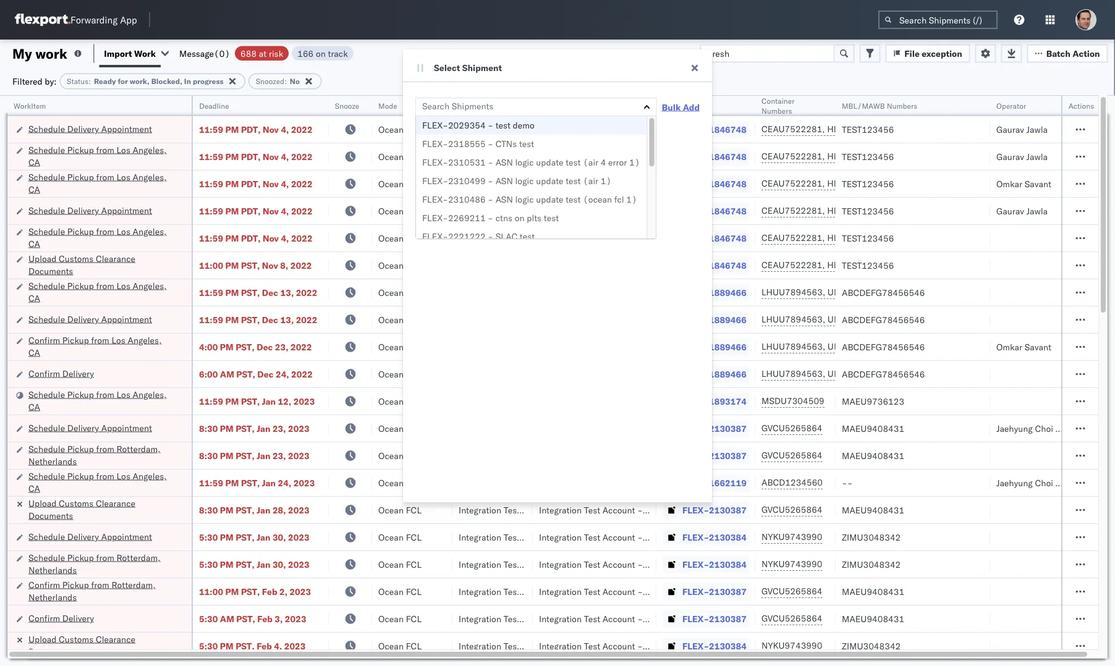 Task type: describe. For each thing, give the bounding box(es) containing it.
ag
[[1108, 423, 1115, 434]]

schedule pickup from los angeles, ca for fifth schedule pickup from los angeles, ca link from the bottom of the page
[[28, 172, 167, 195]]

mbl/mawb
[[842, 101, 885, 110]]

20 fcl from the top
[[406, 641, 422, 652]]

container
[[762, 96, 795, 105]]

schedule pickup from rotterdam, netherlands for 8:30 pm pst, jan 23, 2023
[[28, 444, 161, 467]]

1 jawla from the top
[[1027, 124, 1048, 135]]

3 schedule from the top
[[28, 172, 65, 182]]

2 lhuu7894563, from the top
[[762, 314, 826, 325]]

28,
[[273, 505, 286, 516]]

1 fcl from the top
[[406, 124, 422, 135]]

5 schedule pickup from los angeles, ca button from the top
[[28, 389, 176, 415]]

11:00 for 11:00 pm pst, feb 2, 2023
[[199, 586, 223, 597]]

snooze
[[335, 101, 359, 110]]

14 ocean fcl from the top
[[378, 478, 422, 488]]

2023 down 5:30 am pst, feb 3, 2023 at the left of the page
[[284, 641, 306, 652]]

2 schedule from the top
[[28, 144, 65, 155]]

14 fcl from the top
[[406, 478, 422, 488]]

1 resize handle column header from the left
[[177, 96, 192, 666]]

3 lhuu7894563, uetu5238478 from the top
[[762, 341, 888, 352]]

hlxu6269489, for first upload customs clearance documents link
[[827, 260, 891, 270]]

import work
[[104, 48, 156, 59]]

pst, up 5:30 pm pst, feb 4, 2023
[[236, 614, 255, 624]]

11:59 pm pdt, nov 4, 2022 for first schedule pickup from los angeles, ca button from the top
[[199, 151, 313, 162]]

2023 right 12,
[[294, 396, 315, 407]]

18 fcl from the top
[[406, 586, 422, 597]]

3 1846748 from the top
[[709, 178, 747, 189]]

bosch up 2310486
[[459, 178, 483, 189]]

10 fcl from the top
[[406, 369, 422, 380]]

15 ocean fcl from the top
[[378, 505, 422, 516]]

customs for 8:30 pm pst, jan 28, 2023
[[59, 498, 94, 509]]

am for 6:00
[[220, 369, 234, 380]]

2130387 for 5:30 am pst, feb 3, 2023
[[709, 614, 747, 624]]

4 schedule pickup from los angeles, ca link from the top
[[28, 280, 176, 304]]

6 resize handle column header from the left
[[642, 96, 657, 666]]

3 integration from the top
[[539, 559, 582, 570]]

flex- inside 'test demo' option
[[422, 120, 448, 131]]

pickup for 5th schedule pickup from los angeles, ca link
[[67, 389, 94, 400]]

4 abcdefg78456546 from the top
[[842, 369, 925, 380]]

forwarding app link
[[15, 14, 137, 26]]

jan up 11:00 pm pst, feb 2, 2023
[[257, 559, 270, 570]]

pickup for fifth schedule pickup from los angeles, ca link from the bottom of the page
[[67, 172, 94, 182]]

4 karl from the top
[[645, 586, 661, 597]]

forwarding app
[[70, 14, 137, 26]]

8 fcl from the top
[[406, 314, 422, 325]]

11:59 pm pst, jan 24, 2023
[[199, 478, 315, 488]]

flex id button
[[657, 98, 743, 111]]

6 schedule pickup from los angeles, ca button from the top
[[28, 470, 176, 496]]

11 ocean fcl from the top
[[378, 396, 422, 407]]

test inside asn logic update test (ocean fcl 1) option
[[566, 194, 581, 205]]

2 ocean fcl from the top
[[378, 151, 422, 162]]

0 vertical spatial 1)
[[629, 157, 640, 168]]

7 schedule from the top
[[28, 314, 65, 325]]

snoozed : no
[[256, 77, 300, 86]]

4 lhuu7894563, uetu5238478 from the top
[[762, 368, 888, 379]]

search
[[422, 101, 450, 112]]

2023 up 11:00 pm pst, feb 2, 2023
[[288, 559, 310, 570]]

3 nyku9743990 from the top
[[762, 641, 823, 651]]

from inside confirm pickup from rotterdam, netherlands
[[91, 580, 109, 590]]

rotterdam, for 5:30 pm pst, jan 30, 2023
[[117, 552, 161, 563]]

confirm delivery for 5:30 am pst, feb 3, 2023
[[28, 613, 94, 624]]

5:30 am pst, feb 3, 2023
[[199, 614, 306, 624]]

flex- inside ctns on plts test option
[[422, 213, 448, 224]]

2 1889466 from the top
[[709, 314, 747, 325]]

bulk
[[662, 102, 681, 112]]

numbers for container numbers
[[762, 106, 792, 115]]

jan up 11:59 pm pst, jan 24, 2023
[[257, 450, 270, 461]]

5 fcl from the top
[[406, 233, 422, 244]]

: for status
[[89, 77, 91, 86]]

pickup for 3rd schedule pickup from los angeles, ca link from the bottom of the page
[[67, 280, 94, 291]]

documents for 5:30 pm pst, feb 4, 2023
[[28, 646, 73, 657]]

flex-2310486 - asn logic update test (ocean fcl 1)
[[422, 194, 637, 205]]

bulk add button
[[662, 95, 700, 119]]

ctns on plts test option
[[416, 209, 647, 228]]

6 hlxu8034992 from the top
[[893, 260, 953, 270]]

4 lagerfeld from the top
[[663, 586, 700, 597]]

slac
[[496, 231, 518, 242]]

4 schedule delivery appointment from the top
[[28, 423, 152, 433]]

msdu7304509
[[762, 396, 825, 407]]

flex-2310499 - asn logic update test (air 1)
[[422, 176, 612, 186]]

netherlands for 5:30
[[28, 565, 77, 576]]

my
[[12, 45, 32, 62]]

4 uetu5238478 from the top
[[828, 368, 888, 379]]

upload customs clearance documents button
[[28, 253, 176, 279]]

message (0)
[[179, 48, 230, 59]]

asn logic update test (ocean fcl 1) option
[[416, 190, 647, 209]]

3 integration test account - karl lagerfeld from the top
[[539, 559, 700, 570]]

1 zimu3048342 from the top
[[842, 532, 901, 543]]

5 schedule pickup from los angeles, ca link from the top
[[28, 389, 176, 413]]

update for 4
[[536, 157, 564, 168]]

- inside ctns on plts test option
[[488, 213, 493, 224]]

jaehyung
[[997, 423, 1033, 434]]

ceau7522281, for third schedule pickup from los angeles, ca button
[[762, 232, 825, 243]]

add
[[683, 102, 700, 112]]

4:00
[[199, 342, 218, 352]]

status
[[67, 77, 89, 86]]

blocked,
[[151, 77, 182, 86]]

client name button
[[453, 98, 521, 111]]

3 gaurav jawla from the top
[[997, 206, 1048, 216]]

1 13, from the top
[[280, 287, 294, 298]]

schedule pickup from los angeles, ca for 5th schedule pickup from los angeles, ca link
[[28, 389, 167, 412]]

3 lagerfeld from the top
[[663, 559, 700, 570]]

5 flex-1846748 from the top
[[683, 233, 747, 244]]

4 flex-1846748 from the top
[[683, 206, 747, 216]]

confirm delivery link for 5:30
[[28, 612, 94, 625]]

upload customs clearance documents link for 5:30 pm pst, feb 4, 2023
[[28, 633, 176, 658]]

1 flex-2130387 from the top
[[683, 423, 747, 434]]

11 schedule from the top
[[28, 471, 65, 482]]

pst, down 11:59 pm pst, jan 24, 2023
[[236, 505, 255, 516]]

4 lhuu7894563, from the top
[[762, 368, 826, 379]]

plts
[[527, 213, 542, 224]]

9 fcl from the top
[[406, 342, 422, 352]]

1 maeu9408431 from the top
[[842, 423, 905, 434]]

upload customs clearance documents link for 8:30 pm pst, jan 28, 2023
[[28, 497, 176, 522]]

mbl/mawb numbers button
[[836, 98, 978, 111]]

ready
[[94, 77, 116, 86]]

pst, up '8:30 pm pst, jan 28, 2023'
[[241, 478, 260, 488]]

schedule pickup from rotterdam, netherlands button for 8:30 pm pst, jan 23, 2023
[[28, 443, 176, 469]]

ctns
[[496, 213, 513, 224]]

bulk add
[[662, 102, 700, 112]]

savant for lhuu7894563, uetu5238478
[[1025, 342, 1052, 352]]

1662119
[[709, 478, 747, 488]]

1 ocean fcl from the top
[[378, 124, 422, 135]]

pst, down 4:00 pm pst, dec 23, 2022
[[236, 369, 255, 380]]

bosch down flex-2310486 - asn logic update test (ocean fcl 1)
[[539, 206, 564, 216]]

container numbers
[[762, 96, 795, 115]]

test inside the asn logic update test (air 4 error 1) option
[[566, 157, 581, 168]]

2130387 for 8:30 pm pst, jan 28, 2023
[[709, 505, 747, 516]]

4 schedule from the top
[[28, 205, 65, 216]]

schedule pickup from rotterdam, netherlands link for 8:30
[[28, 443, 176, 468]]

4 11:59 from the top
[[199, 206, 223, 216]]

pst, down 11:59 pm pst, jan 12, 2023
[[236, 423, 255, 434]]

workitem button
[[7, 98, 179, 111]]

choi
[[1035, 423, 1053, 434]]

24, for 2022
[[276, 369, 289, 380]]

test123456 for first schedule pickup from los angeles, ca link
[[842, 151, 894, 162]]

7 ca from the top
[[28, 483, 40, 494]]

--
[[842, 478, 853, 488]]

3 uetu5238478 from the top
[[828, 341, 888, 352]]

at
[[259, 48, 267, 59]]

risk
[[269, 48, 283, 59]]

10 resize handle column header from the left
[[1056, 96, 1071, 666]]

flex id
[[663, 101, 686, 110]]

2023 down '8:30 pm pst, jan 28, 2023'
[[288, 532, 310, 543]]

update for 1)
[[536, 176, 564, 186]]

name
[[481, 101, 500, 110]]

bosch right demo
[[539, 124, 564, 135]]

no
[[290, 77, 300, 86]]

jaehyung choi - test origin ag
[[997, 423, 1115, 434]]

ctns test option
[[416, 135, 647, 153]]

schedule delivery appointment link for first schedule delivery appointment 'button'
[[28, 123, 152, 135]]

los inside confirm pickup from los angeles, ca
[[112, 335, 125, 346]]

12 schedule from the top
[[28, 531, 65, 542]]

confirm pickup from rotterdam, netherlands link
[[28, 579, 176, 604]]

5 schedule from the top
[[28, 226, 65, 237]]

1 flex-2130384 from the top
[[683, 532, 747, 543]]

3 5:30 from the top
[[199, 614, 218, 624]]

3 flex-1889466 from the top
[[683, 342, 747, 352]]

documents inside button
[[28, 266, 73, 276]]

pdt, for 3rd schedule pickup from los angeles, ca link from the top of the page
[[241, 233, 261, 244]]

- inside slac test option
[[488, 231, 493, 242]]

flex-2221222 - slac test
[[422, 231, 535, 242]]

bosch down 2318555
[[459, 151, 483, 162]]

batch action
[[1047, 48, 1100, 59]]

workitem
[[14, 101, 46, 110]]

2023 right 3,
[[285, 614, 306, 624]]

2 account from the top
[[603, 532, 635, 543]]

angeles, for fifth schedule pickup from los angeles, ca link from the bottom of the page
[[133, 172, 167, 182]]

2 gaurav jawla from the top
[[997, 151, 1048, 162]]

savant for ceau7522281, hlxu6269489, hlxu8034992
[[1025, 178, 1052, 189]]

progress
[[193, 77, 224, 86]]

confirm pickup from los angeles, ca link
[[28, 334, 176, 359]]

operator
[[997, 101, 1026, 110]]

7 resize handle column header from the left
[[741, 96, 756, 666]]

6:00 am pst, dec 24, 2022
[[199, 369, 313, 380]]

feb for 4,
[[257, 641, 272, 652]]

schedule pickup from los angeles, ca for 3rd schedule pickup from los angeles, ca link from the bottom of the page
[[28, 280, 167, 304]]

ceau7522281, for second schedule pickup from los angeles, ca button from the top
[[762, 178, 825, 189]]

id
[[679, 101, 686, 110]]

nov for fifth schedule pickup from los angeles, ca link from the bottom of the page
[[263, 178, 279, 189]]

documents for 8:30 pm pst, jan 28, 2023
[[28, 510, 73, 521]]

abcd1234560
[[762, 477, 823, 488]]

1 karl from the top
[[645, 505, 661, 516]]

1 8:30 from the top
[[199, 423, 218, 434]]

2023 down 12,
[[288, 423, 310, 434]]

4
[[601, 157, 606, 168]]

track
[[328, 48, 348, 59]]

17 ocean fcl from the top
[[378, 559, 422, 570]]

confirm delivery button for 6:00 am pst, dec 24, 2022
[[28, 368, 94, 381]]

pdt, for first schedule pickup from los angeles, ca link
[[241, 151, 261, 162]]

upload customs clearance documents for 8:30 pm pst, jan 28, 2023
[[28, 498, 135, 521]]

upload customs clearance documents inside button
[[28, 253, 135, 276]]

filtered by:
[[12, 76, 57, 87]]

6 schedule pickup from los angeles, ca link from the top
[[28, 470, 176, 495]]

4 schedule pickup from los angeles, ca button from the top
[[28, 280, 176, 306]]

flex-2130387 for 11:00 pm pst, feb 2, 2023
[[683, 586, 747, 597]]

feb for 3,
[[257, 614, 273, 624]]

error
[[608, 157, 627, 168]]

confirm pickup from los angeles, ca button
[[28, 334, 176, 360]]

2 schedule delivery appointment from the top
[[28, 205, 152, 216]]

3 fcl from the top
[[406, 178, 422, 189]]

demo
[[513, 120, 535, 131]]

hlxu6269489, for 3rd schedule pickup from los angeles, ca link from the top of the page
[[827, 232, 891, 243]]

11:59 pm pst, jan 12, 2023
[[199, 396, 315, 407]]

11:59 pm pdt, nov 4, 2022 for third schedule pickup from los angeles, ca button
[[199, 233, 313, 244]]

for
[[118, 77, 128, 86]]

ceau7522281, for first schedule pickup from los angeles, ca button from the top
[[762, 151, 825, 162]]

9 11:59 from the top
[[199, 478, 223, 488]]

jan down '8:30 pm pst, jan 28, 2023'
[[257, 532, 270, 543]]

5 ocean fcl from the top
[[378, 233, 422, 244]]

on inside option
[[515, 213, 525, 224]]

2269211
[[448, 213, 486, 224]]

test inside slac test option
[[520, 231, 535, 242]]

test inside ctns on plts test option
[[544, 213, 559, 224]]

2 uetu5238478 from the top
[[828, 314, 888, 325]]

upload for 5:30 pm pst, feb 4, 2023
[[28, 634, 57, 645]]

upload customs clearance documents for 5:30 pm pst, feb 4, 2023
[[28, 634, 135, 657]]

3 jawla from the top
[[1027, 206, 1048, 216]]

19 ocean fcl from the top
[[378, 614, 422, 624]]

166
[[298, 48, 314, 59]]

2 schedule pickup from los angeles, ca button from the top
[[28, 171, 176, 197]]

2310531
[[448, 157, 486, 168]]

2 flex-2130384 from the top
[[683, 559, 747, 570]]

5 1846748 from the top
[[709, 233, 747, 244]]

6 schedule from the top
[[28, 280, 65, 291]]

pickup for confirm pickup from los angeles, ca link
[[62, 335, 89, 346]]

pst, up 4:00 pm pst, dec 23, 2022
[[241, 314, 260, 325]]

upload inside button
[[28, 253, 57, 264]]

work,
[[130, 77, 149, 86]]

bosch up asn logic update test (ocean fcl 1) option on the top of page
[[539, 178, 564, 189]]

6 fcl from the top
[[406, 260, 422, 271]]

flex-1662119
[[683, 478, 747, 488]]

2023 up '8:30 pm pst, jan 28, 2023'
[[294, 478, 315, 488]]

pst, down 6:00 am pst, dec 24, 2022
[[241, 396, 260, 407]]

confirm pickup from rotterdam, netherlands
[[28, 580, 156, 603]]

angeles, for confirm pickup from los angeles, ca link
[[128, 335, 162, 346]]

angeles, for 1st schedule pickup from los angeles, ca link from the bottom
[[133, 471, 167, 482]]

2 fcl from the top
[[406, 151, 422, 162]]

pickup for 3rd schedule pickup from los angeles, ca link from the top of the page
[[67, 226, 94, 237]]

select shipment
[[434, 62, 502, 73]]

2023 right 28, at the bottom left of page
[[288, 505, 310, 516]]

flex-1893174
[[683, 396, 747, 407]]

action
[[1073, 48, 1100, 59]]

8 resize handle column header from the left
[[821, 96, 836, 666]]

dec up 4:00 pm pst, dec 23, 2022
[[262, 314, 278, 325]]

4 5:30 from the top
[[199, 641, 218, 652]]

Search Shipments (/) text field
[[879, 11, 998, 29]]

1 11:59 from the top
[[199, 124, 223, 135]]

1 schedule delivery appointment button from the top
[[28, 123, 152, 136]]

omkar for lhuu7894563, uetu5238478
[[997, 342, 1023, 352]]

jan up 28, at the bottom left of page
[[262, 478, 276, 488]]

schedule delivery appointment link for 5th schedule delivery appointment 'button' from the top of the page
[[28, 531, 152, 543]]

4 integration test account - karl lagerfeld from the top
[[539, 586, 700, 597]]

1) inside option
[[626, 194, 637, 205]]

11:00 pm pst, nov 8, 2022
[[199, 260, 312, 271]]

update for fcl
[[536, 194, 564, 205]]

bosch down 2269211
[[459, 233, 483, 244]]

3 schedule pickup from los angeles, ca link from the top
[[28, 225, 176, 250]]

2023 up 11:59 pm pst, jan 24, 2023
[[288, 450, 310, 461]]

1 gaurav from the top
[[997, 124, 1024, 135]]

- inside 'test demo' option
[[488, 120, 493, 131]]

mbl/mawb numbers
[[842, 101, 918, 110]]

snoozed
[[256, 77, 284, 86]]

flex-2318555 - ctns test
[[422, 138, 534, 149]]

netherlands for 8:30
[[28, 456, 77, 467]]

4 1889466 from the top
[[709, 369, 747, 380]]

16 fcl from the top
[[406, 532, 422, 543]]



Task type: vqa. For each thing, say whether or not it's contained in the screenshot.


Task type: locate. For each thing, give the bounding box(es) containing it.
netherlands for 11:00
[[28, 592, 77, 603]]

bosch up 2318555
[[459, 124, 483, 135]]

nov for first upload customs clearance documents link
[[262, 260, 278, 271]]

2 resize handle column header from the left
[[314, 96, 329, 666]]

1 pdt, from the top
[[241, 124, 261, 135]]

1) down 4
[[601, 176, 612, 186]]

1 vertical spatial jawla
[[1027, 151, 1048, 162]]

2 ceau7522281, hlxu6269489, hlxu8034992 from the top
[[762, 151, 953, 162]]

confirm delivery button down confirm pickup from rotterdam, netherlands on the bottom of page
[[28, 612, 94, 626]]

on right 166
[[316, 48, 326, 59]]

1 vertical spatial gaurav
[[997, 151, 1024, 162]]

2 vertical spatial flex-2130384
[[683, 641, 747, 652]]

11:00 for 11:00 pm pst, nov 8, 2022
[[199, 260, 223, 271]]

confirm for confirm pickup from los angeles, ca 'button'
[[28, 335, 60, 346]]

0 vertical spatial flex-2130384
[[683, 532, 747, 543]]

1 vertical spatial 8:30 pm pst, jan 23, 2023
[[199, 450, 310, 461]]

flex-2269211 - ctns on plts test
[[422, 213, 559, 224]]

2 schedule delivery appointment link from the top
[[28, 204, 152, 217]]

pickup inside confirm pickup from rotterdam, netherlands
[[62, 580, 89, 590]]

13 ocean fcl from the top
[[378, 450, 422, 461]]

2 vertical spatial update
[[536, 194, 564, 205]]

4 maeu9408431 from the top
[[842, 586, 905, 597]]

2 maeu9408431 from the top
[[842, 450, 905, 461]]

feb for 2,
[[262, 586, 277, 597]]

customs
[[59, 253, 94, 264], [59, 498, 94, 509], [59, 634, 94, 645]]

1 vertical spatial 5:30 pm pst, jan 30, 2023
[[199, 559, 310, 570]]

test down ctns on plts test option
[[520, 231, 535, 242]]

schedule pickup from rotterdam, netherlands button
[[28, 443, 176, 469], [28, 552, 176, 578]]

2022
[[291, 124, 313, 135], [291, 151, 313, 162], [291, 178, 313, 189], [291, 206, 313, 216], [291, 233, 313, 244], [290, 260, 312, 271], [296, 287, 317, 298], [296, 314, 317, 325], [291, 342, 312, 352], [291, 369, 313, 380]]

bosch down 2310486
[[459, 206, 483, 216]]

1 vertical spatial savant
[[1025, 342, 1052, 352]]

test left 4
[[566, 157, 581, 168]]

Search Work text field
[[700, 44, 835, 63]]

166 on track
[[298, 48, 348, 59]]

file
[[905, 48, 920, 59]]

schedule pickup from rotterdam, netherlands link for 5:30
[[28, 552, 176, 577]]

pst, up 11:59 pm pst, jan 24, 2023
[[236, 450, 255, 461]]

maeu9736123
[[842, 396, 905, 407]]

23, for confirm pickup from los angeles, ca
[[275, 342, 288, 352]]

maeu9408431
[[842, 423, 905, 434], [842, 450, 905, 461], [842, 505, 905, 516], [842, 586, 905, 597], [842, 614, 905, 624]]

4 11:59 pm pdt, nov 4, 2022 from the top
[[199, 206, 313, 216]]

1 lhuu7894563, uetu5238478 from the top
[[762, 287, 888, 298]]

0 vertical spatial confirm delivery
[[28, 368, 94, 379]]

5 lagerfeld from the top
[[663, 614, 700, 624]]

0 vertical spatial 23,
[[275, 342, 288, 352]]

0 vertical spatial (air
[[583, 157, 599, 168]]

1 gvcu5265864 from the top
[[762, 423, 823, 434]]

1 vertical spatial am
[[220, 614, 234, 624]]

update down the asn logic update test (air 4 error 1) option
[[536, 176, 564, 186]]

2 vertical spatial jawla
[[1027, 206, 1048, 216]]

8:30 up 11:59 pm pst, jan 24, 2023
[[199, 450, 218, 461]]

numbers inside container numbers
[[762, 106, 792, 115]]

delivery
[[67, 123, 99, 134], [67, 205, 99, 216], [67, 314, 99, 325], [62, 368, 94, 379], [67, 423, 99, 433], [67, 531, 99, 542], [62, 613, 94, 624]]

2 confirm delivery link from the top
[[28, 612, 94, 625]]

confirm delivery down confirm pickup from los angeles, ca
[[28, 368, 94, 379]]

integration
[[539, 505, 582, 516], [539, 532, 582, 543], [539, 559, 582, 570], [539, 586, 582, 597], [539, 614, 582, 624], [539, 641, 582, 652]]

bosch down plts
[[539, 233, 564, 244]]

dec up 11:59 pm pst, jan 12, 2023
[[257, 369, 274, 380]]

zimu3048342
[[842, 532, 901, 543], [842, 559, 901, 570], [842, 641, 901, 652]]

1 vertical spatial schedule pickup from rotterdam, netherlands
[[28, 552, 161, 576]]

4 ceau7522281, hlxu6269489, hlxu8034992 from the top
[[762, 205, 953, 216]]

angeles, for 3rd schedule pickup from los angeles, ca link from the top of the page
[[133, 226, 167, 237]]

2 vertical spatial rotterdam,
[[112, 580, 156, 590]]

filtered
[[12, 76, 42, 87]]

0 vertical spatial gaurav
[[997, 124, 1024, 135]]

confirm for 'confirm pickup from rotterdam, netherlands' button
[[28, 580, 60, 590]]

1 vertical spatial omkar
[[997, 342, 1023, 352]]

flex-1846748
[[683, 124, 747, 135], [683, 151, 747, 162], [683, 178, 747, 189], [683, 206, 747, 216], [683, 233, 747, 244], [683, 260, 747, 271]]

jan down 11:59 pm pst, jan 12, 2023
[[257, 423, 270, 434]]

11:59
[[199, 124, 223, 135], [199, 151, 223, 162], [199, 178, 223, 189], [199, 206, 223, 216], [199, 233, 223, 244], [199, 287, 223, 298], [199, 314, 223, 325], [199, 396, 223, 407], [199, 478, 223, 488]]

0 vertical spatial upload customs clearance documents
[[28, 253, 135, 276]]

confirm delivery button down confirm pickup from los angeles, ca
[[28, 368, 94, 381]]

1 vertical spatial zimu3048342
[[842, 559, 901, 570]]

(air inside the asn logic update test (air 4 error 1) option
[[583, 157, 599, 168]]

2 savant from the top
[[1025, 342, 1052, 352]]

select
[[434, 62, 460, 73]]

flex- inside the asn logic update test (air 4 error 1) option
[[422, 157, 448, 168]]

8:30 pm pst, jan 23, 2023 down 11:59 pm pst, jan 12, 2023
[[199, 423, 310, 434]]

confirm for confirm delivery button associated with 6:00 am pst, dec 24, 2022
[[28, 368, 60, 379]]

work
[[35, 45, 67, 62]]

- inside the asn logic update test (air 4 error 1) option
[[488, 157, 493, 168]]

1 account from the top
[[603, 505, 635, 516]]

am for 5:30
[[220, 614, 234, 624]]

1 30, from the top
[[273, 532, 286, 543]]

hlxu6269489,
[[827, 124, 891, 134], [827, 151, 891, 162], [827, 178, 891, 189], [827, 205, 891, 216], [827, 232, 891, 243], [827, 260, 891, 270]]

0 vertical spatial 5:30 pm pst, jan 30, 2023
[[199, 532, 310, 543]]

0 vertical spatial upload customs clearance documents link
[[28, 253, 176, 277]]

5:30 up 11:00 pm pst, feb 2, 2023
[[199, 559, 218, 570]]

container numbers button
[[756, 93, 824, 116]]

flex- inside slac test option
[[422, 231, 448, 242]]

1 vertical spatial on
[[515, 213, 525, 224]]

1 schedule delivery appointment link from the top
[[28, 123, 152, 135]]

11:00 pm pst, feb 2, 2023
[[199, 586, 311, 597]]

1 vertical spatial flex-2130384
[[683, 559, 747, 570]]

0 vertical spatial confirm delivery link
[[28, 368, 94, 380]]

test inside 'test demo' option
[[496, 120, 511, 131]]

logic inside option
[[515, 194, 534, 205]]

1 vertical spatial feb
[[257, 614, 273, 624]]

1 vertical spatial 13,
[[280, 314, 294, 325]]

asn down ctns
[[496, 157, 513, 168]]

logic for 2310531
[[515, 157, 534, 168]]

4 pdt, from the top
[[241, 206, 261, 216]]

1 vertical spatial asn
[[496, 176, 513, 186]]

2 flex-2130387 from the top
[[683, 450, 747, 461]]

feb
[[262, 586, 277, 597], [257, 614, 273, 624], [257, 641, 272, 652]]

pickup for first schedule pickup from los angeles, ca link
[[67, 144, 94, 155]]

:
[[89, 77, 91, 86], [284, 77, 287, 86]]

logic for 2310499
[[515, 176, 534, 186]]

- inside asn logic update test (ocean fcl 1) option
[[488, 194, 493, 205]]

gvcu5265864
[[762, 423, 823, 434], [762, 450, 823, 461], [762, 505, 823, 515], [762, 586, 823, 597], [762, 613, 823, 624]]

pickup for 1st schedule pickup from los angeles, ca link from the bottom
[[67, 471, 94, 482]]

5 11:59 from the top
[[199, 233, 223, 244]]

3 abcdefg78456546 from the top
[[842, 342, 925, 352]]

2 schedule pickup from los angeles, ca link from the top
[[28, 171, 176, 196]]

confirm inside confirm pickup from rotterdam, netherlands
[[28, 580, 60, 590]]

from inside confirm pickup from los angeles, ca
[[91, 335, 109, 346]]

ceau7522281, hlxu6269489, hlxu8034992
[[762, 124, 953, 134], [762, 151, 953, 162], [762, 178, 953, 189], [762, 205, 953, 216], [762, 232, 953, 243], [762, 260, 953, 270]]

6 integration from the top
[[539, 641, 582, 652]]

flex-1662119 button
[[663, 475, 749, 492], [663, 475, 749, 492]]

2 vertical spatial 8:30
[[199, 505, 218, 516]]

2 appointment from the top
[[101, 205, 152, 216]]

integration test account - karl lagerfeld
[[539, 505, 700, 516], [539, 532, 700, 543], [539, 559, 700, 570], [539, 586, 700, 597], [539, 614, 700, 624], [539, 641, 700, 652]]

hlxu6269489, for fifth schedule pickup from los angeles, ca link from the bottom of the page
[[827, 178, 891, 189]]

search shipments
[[422, 101, 494, 112]]

1) right the error
[[629, 157, 640, 168]]

flex- inside ctns test "option"
[[422, 138, 448, 149]]

23, for schedule pickup from rotterdam, netherlands
[[273, 450, 286, 461]]

nov for 3rd schedule pickup from los angeles, ca link from the top of the page
[[263, 233, 279, 244]]

0 vertical spatial upload
[[28, 253, 57, 264]]

flex-2310531 - asn logic update test (air 4 error 1)
[[422, 157, 640, 168]]

8:30 pm pst, jan 23, 2023 up 11:59 pm pst, jan 24, 2023
[[199, 450, 310, 461]]

2 integration from the top
[[539, 532, 582, 543]]

2318555
[[448, 138, 486, 149]]

1 appointment from the top
[[101, 123, 152, 134]]

asn inside option
[[496, 194, 513, 205]]

24, up 28, at the bottom left of page
[[278, 478, 291, 488]]

1 vertical spatial schedule pickup from rotterdam, netherlands link
[[28, 552, 176, 577]]

pst, up 5:30 am pst, feb 3, 2023 at the left of the page
[[241, 586, 260, 597]]

(air for 1)
[[583, 176, 599, 186]]

3 gaurav from the top
[[997, 206, 1024, 216]]

3 1889466 from the top
[[709, 342, 747, 352]]

test up ctns
[[496, 120, 511, 131]]

2023
[[294, 396, 315, 407], [288, 423, 310, 434], [288, 450, 310, 461], [294, 478, 315, 488], [288, 505, 310, 516], [288, 532, 310, 543], [288, 559, 310, 570], [290, 586, 311, 597], [285, 614, 306, 624], [284, 641, 306, 652]]

logic down asn logic update test (air 1) option
[[515, 194, 534, 205]]

numbers for mbl/mawb numbers
[[887, 101, 918, 110]]

1 vertical spatial update
[[536, 176, 564, 186]]

1 vertical spatial 11:59 pm pst, dec 13, 2022
[[199, 314, 317, 325]]

3 lhuu7894563, from the top
[[762, 341, 826, 352]]

schedule pickup from los angeles, ca for first schedule pickup from los angeles, ca link
[[28, 144, 167, 168]]

4 ceau7522281, from the top
[[762, 205, 825, 216]]

pdt,
[[241, 124, 261, 135], [241, 151, 261, 162], [241, 178, 261, 189], [241, 206, 261, 216], [241, 233, 261, 244]]

2 vertical spatial logic
[[515, 194, 534, 205]]

test123456 for 3rd schedule pickup from los angeles, ca link from the top of the page
[[842, 233, 894, 244]]

angeles, inside confirm pickup from los angeles, ca
[[128, 335, 162, 346]]

mode
[[378, 101, 397, 110]]

shipments
[[452, 101, 494, 112]]

pst, down 11:00 pm pst, nov 8, 2022
[[241, 287, 260, 298]]

2023 right 2,
[[290, 586, 311, 597]]

test inside ctns test "option"
[[519, 138, 534, 149]]

flex-2130387 for 5:30 am pst, feb 3, 2023
[[683, 614, 747, 624]]

1 1889466 from the top
[[709, 287, 747, 298]]

6 schedule pickup from los angeles, ca from the top
[[28, 471, 167, 494]]

fcl
[[614, 194, 624, 205]]

13, up 4:00 pm pst, dec 23, 2022
[[280, 314, 294, 325]]

1 2130387 from the top
[[709, 423, 747, 434]]

: for snoozed
[[284, 77, 287, 86]]

2130387 for 11:00 pm pst, feb 2, 2023
[[709, 586, 747, 597]]

ocean
[[378, 124, 404, 135], [485, 124, 511, 135], [566, 124, 591, 135], [378, 151, 404, 162], [485, 151, 511, 162], [566, 151, 591, 162], [378, 178, 404, 189], [485, 178, 511, 189], [566, 178, 591, 189], [378, 206, 404, 216], [485, 206, 511, 216], [566, 206, 591, 216], [378, 233, 404, 244], [485, 233, 511, 244], [566, 233, 591, 244], [378, 260, 404, 271], [378, 287, 404, 298], [378, 314, 404, 325], [378, 342, 404, 352], [378, 369, 404, 380], [378, 396, 404, 407], [378, 423, 404, 434], [378, 450, 404, 461], [378, 478, 404, 488], [378, 505, 404, 516], [378, 532, 404, 543], [378, 559, 404, 570], [378, 586, 404, 597], [378, 614, 404, 624], [378, 641, 404, 652]]

(air inside asn logic update test (air 1) option
[[583, 176, 599, 186]]

1 5:30 from the top
[[199, 532, 218, 543]]

ocean fcl
[[378, 124, 422, 135], [378, 151, 422, 162], [378, 178, 422, 189], [378, 206, 422, 216], [378, 233, 422, 244], [378, 260, 422, 271], [378, 287, 422, 298], [378, 314, 422, 325], [378, 342, 422, 352], [378, 369, 422, 380], [378, 396, 422, 407], [378, 423, 422, 434], [378, 450, 422, 461], [378, 478, 422, 488], [378, 505, 422, 516], [378, 532, 422, 543], [378, 559, 422, 570], [378, 586, 422, 597], [378, 614, 422, 624], [378, 641, 422, 652]]

1 vertical spatial customs
[[59, 498, 94, 509]]

clearance for 5:30 pm pst, feb 4, 2023
[[96, 634, 135, 645]]

11:59 pm pst, dec 13, 2022 down 11:00 pm pst, nov 8, 2022
[[199, 287, 317, 298]]

angeles, for first schedule pickup from los angeles, ca link
[[133, 144, 167, 155]]

0 vertical spatial asn
[[496, 157, 513, 168]]

confirm delivery button for 5:30 am pst, feb 3, 2023
[[28, 612, 94, 626]]

in
[[184, 77, 191, 86]]

8:30 pm pst, jan 23, 2023
[[199, 423, 310, 434], [199, 450, 310, 461]]

1 vertical spatial schedule pickup from rotterdam, netherlands button
[[28, 552, 176, 578]]

0 vertical spatial omkar savant
[[997, 178, 1052, 189]]

0 vertical spatial schedule pickup from rotterdam, netherlands link
[[28, 443, 176, 468]]

update inside option
[[536, 194, 564, 205]]

test demo option
[[416, 116, 647, 135]]

asn for 2310486
[[496, 194, 513, 205]]

1 vertical spatial 1)
[[601, 176, 612, 186]]

list box
[[416, 116, 656, 246]]

(air up (ocean
[[583, 176, 599, 186]]

schedule
[[28, 123, 65, 134], [28, 144, 65, 155], [28, 172, 65, 182], [28, 205, 65, 216], [28, 226, 65, 237], [28, 280, 65, 291], [28, 314, 65, 325], [28, 389, 65, 400], [28, 423, 65, 433], [28, 444, 65, 454], [28, 471, 65, 482], [28, 531, 65, 542], [28, 552, 65, 563]]

logic for 2310486
[[515, 194, 534, 205]]

11:59 pm pdt, nov 4, 2022
[[199, 124, 313, 135], [199, 151, 313, 162], [199, 178, 313, 189], [199, 206, 313, 216], [199, 233, 313, 244]]

2 vertical spatial 1)
[[626, 194, 637, 205]]

0 vertical spatial savant
[[1025, 178, 1052, 189]]

test123456 for first upload customs clearance documents link
[[842, 260, 894, 271]]

my work
[[12, 45, 67, 62]]

flex- inside asn logic update test (ocean fcl 1) option
[[422, 194, 448, 205]]

2 vertical spatial zimu3048342
[[842, 641, 901, 652]]

1 vertical spatial omkar savant
[[997, 342, 1052, 352]]

-
[[488, 120, 493, 131], [488, 138, 493, 149], [488, 157, 493, 168], [488, 176, 493, 186], [488, 194, 493, 205], [488, 213, 493, 224], [488, 231, 493, 242], [1056, 423, 1061, 434], [842, 478, 847, 488], [847, 478, 853, 488], [638, 505, 643, 516], [638, 532, 643, 543], [638, 559, 643, 570], [638, 586, 643, 597], [638, 614, 643, 624], [638, 641, 643, 652]]

1 schedule from the top
[[28, 123, 65, 134]]

1 vertical spatial clearance
[[96, 498, 135, 509]]

confirm delivery link
[[28, 368, 94, 380], [28, 612, 94, 625]]

4 ocean fcl from the top
[[378, 206, 422, 216]]

0 vertical spatial documents
[[28, 266, 73, 276]]

1 vertical spatial 8:30
[[199, 450, 218, 461]]

7 11:59 from the top
[[199, 314, 223, 325]]

0 horizontal spatial on
[[316, 48, 326, 59]]

2 vertical spatial gaurav jawla
[[997, 206, 1048, 216]]

1 ceau7522281, hlxu6269489, hlxu8034992 from the top
[[762, 124, 953, 134]]

6 ca from the top
[[28, 402, 40, 412]]

4 account from the top
[[603, 586, 635, 597]]

3 appointment from the top
[[101, 314, 152, 325]]

2 nyku9743990 from the top
[[762, 559, 823, 570]]

1 vertical spatial upload customs clearance documents
[[28, 498, 135, 521]]

2 omkar from the top
[[997, 342, 1023, 352]]

pst, down 5:30 am pst, feb 3, 2023 at the left of the page
[[236, 641, 255, 652]]

actions
[[1069, 101, 1095, 110]]

3 hlxu8034992 from the top
[[893, 178, 953, 189]]

pm
[[225, 124, 239, 135], [225, 151, 239, 162], [225, 178, 239, 189], [225, 206, 239, 216], [225, 233, 239, 244], [225, 260, 239, 271], [225, 287, 239, 298], [225, 314, 239, 325], [220, 342, 234, 352], [225, 396, 239, 407], [220, 423, 234, 434], [220, 450, 234, 461], [225, 478, 239, 488], [220, 505, 234, 516], [220, 532, 234, 543], [220, 559, 234, 570], [225, 586, 239, 597], [220, 641, 234, 652]]

1 logic from the top
[[515, 157, 534, 168]]

4 appointment from the top
[[101, 423, 152, 433]]

30,
[[273, 532, 286, 543], [273, 559, 286, 570]]

0 vertical spatial on
[[316, 48, 326, 59]]

pst, down '8:30 pm pst, jan 28, 2023'
[[236, 532, 255, 543]]

logic up flex-2310486 - asn logic update test (ocean fcl 1)
[[515, 176, 534, 186]]

exception
[[922, 48, 962, 59]]

(air left 4
[[583, 157, 599, 168]]

0 vertical spatial am
[[220, 369, 234, 380]]

3 pdt, from the top
[[241, 178, 261, 189]]

nov for first schedule pickup from los angeles, ca link
[[263, 151, 279, 162]]

1 horizontal spatial :
[[284, 77, 287, 86]]

schedule delivery appointment link for second schedule delivery appointment 'button' from the top
[[28, 204, 152, 217]]

8 schedule from the top
[[28, 389, 65, 400]]

confirm delivery link down confirm pickup from los angeles, ca
[[28, 368, 94, 380]]

angeles, for 3rd schedule pickup from los angeles, ca link from the bottom of the page
[[133, 280, 167, 291]]

flex-1889466 button
[[663, 284, 749, 301], [663, 284, 749, 301], [663, 311, 749, 329], [663, 311, 749, 329], [663, 339, 749, 356], [663, 339, 749, 356], [663, 366, 749, 383], [663, 366, 749, 383]]

0 vertical spatial 8:30 pm pst, jan 23, 2023
[[199, 423, 310, 434]]

2 confirm delivery from the top
[[28, 613, 94, 624]]

5:30 down '8:30 pm pst, jan 28, 2023'
[[199, 532, 218, 543]]

2310499
[[448, 176, 486, 186]]

1 upload customs clearance documents link from the top
[[28, 253, 176, 277]]

asn logic update test (air 4 error 1) option
[[416, 153, 647, 172]]

am right 6:00
[[220, 369, 234, 380]]

7 ocean fcl from the top
[[378, 287, 422, 298]]

flexport. image
[[15, 14, 70, 26]]

None field
[[422, 98, 425, 114]]

am up 5:30 pm pst, feb 4, 2023
[[220, 614, 234, 624]]

1 vertical spatial upload customs clearance documents link
[[28, 497, 176, 522]]

2 vertical spatial documents
[[28, 646, 73, 657]]

hlxu6269489, for first schedule pickup from los angeles, ca link
[[827, 151, 891, 162]]

2029354
[[448, 120, 486, 131]]

2 vertical spatial customs
[[59, 634, 94, 645]]

update down ctns test "option"
[[536, 157, 564, 168]]

1 vertical spatial confirm delivery link
[[28, 612, 94, 625]]

appointment
[[101, 123, 152, 134], [101, 205, 152, 216], [101, 314, 152, 325], [101, 423, 152, 433], [101, 531, 152, 542]]

feb down 5:30 am pst, feb 3, 2023 at the left of the page
[[257, 641, 272, 652]]

2 vertical spatial upload
[[28, 634, 57, 645]]

list box containing flex-2029354 - test demo
[[416, 116, 656, 246]]

0 vertical spatial nyku9743990
[[762, 532, 823, 543]]

jawla
[[1027, 124, 1048, 135], [1027, 151, 1048, 162], [1027, 206, 1048, 216]]

account
[[603, 505, 635, 516], [603, 532, 635, 543], [603, 559, 635, 570], [603, 586, 635, 597], [603, 614, 635, 624], [603, 641, 635, 652]]

dec up 6:00 am pst, dec 24, 2022
[[257, 342, 273, 352]]

confirm delivery for 6:00 am pst, dec 24, 2022
[[28, 368, 94, 379]]

update up plts
[[536, 194, 564, 205]]

5 ceau7522281, hlxu6269489, hlxu8034992 from the top
[[762, 232, 953, 243]]

24, for 2023
[[278, 478, 291, 488]]

1 vertical spatial documents
[[28, 510, 73, 521]]

2 vertical spatial 2130384
[[709, 641, 747, 652]]

on left plts
[[515, 213, 525, 224]]

1 vertical spatial (air
[[583, 176, 599, 186]]

1889466
[[709, 287, 747, 298], [709, 314, 747, 325], [709, 342, 747, 352], [709, 369, 747, 380]]

5 hlxu8034992 from the top
[[893, 232, 953, 243]]

schedule pickup from rotterdam, netherlands for 5:30 pm pst, jan 30, 2023
[[28, 552, 161, 576]]

0 vertical spatial zimu3048342
[[842, 532, 901, 543]]

3 test123456 from the top
[[842, 178, 894, 189]]

omkar
[[997, 178, 1023, 189], [997, 342, 1023, 352]]

23, up 6:00 am pst, dec 24, 2022
[[275, 342, 288, 352]]

8:30 down 11:59 pm pst, jan 24, 2023
[[199, 505, 218, 516]]

test inside asn logic update test (air 1) option
[[566, 176, 581, 186]]

2 vertical spatial feb
[[257, 641, 272, 652]]

schedule pickup from rotterdam, netherlands button for 5:30 pm pst, jan 30, 2023
[[28, 552, 176, 578]]

ca inside confirm pickup from los angeles, ca
[[28, 347, 40, 358]]

angeles, for 5th schedule pickup from los angeles, ca link
[[133, 389, 167, 400]]

pst,
[[241, 260, 260, 271], [241, 287, 260, 298], [241, 314, 260, 325], [236, 342, 255, 352], [236, 369, 255, 380], [241, 396, 260, 407], [236, 423, 255, 434], [236, 450, 255, 461], [241, 478, 260, 488], [236, 505, 255, 516], [236, 532, 255, 543], [236, 559, 255, 570], [241, 586, 260, 597], [236, 614, 255, 624], [236, 641, 255, 652]]

0 vertical spatial schedule pickup from rotterdam, netherlands button
[[28, 443, 176, 469]]

11:59 pm pst, dec 13, 2022 up 4:00 pm pst, dec 23, 2022
[[199, 314, 317, 325]]

rotterdam, for 8:30 pm pst, jan 23, 2023
[[117, 444, 161, 454]]

customs inside button
[[59, 253, 94, 264]]

4 resize handle column header from the left
[[438, 96, 453, 666]]

1893174
[[709, 396, 747, 407]]

rotterdam, for 11:00 pm pst, feb 2, 2023
[[112, 580, 156, 590]]

5 test123456 from the top
[[842, 233, 894, 244]]

logic
[[515, 157, 534, 168], [515, 176, 534, 186], [515, 194, 534, 205]]

6 integration test account - karl lagerfeld from the top
[[539, 641, 700, 652]]

clearance inside button
[[96, 253, 135, 264]]

pickup inside confirm pickup from los angeles, ca
[[62, 335, 89, 346]]

2 ceau7522281, from the top
[[762, 151, 825, 162]]

confirm pickup from rotterdam, netherlands button
[[28, 579, 176, 605]]

4 integration from the top
[[539, 586, 582, 597]]

confirm pickup from los angeles, ca
[[28, 335, 162, 358]]

3 schedule delivery appointment from the top
[[28, 314, 152, 325]]

file exception
[[905, 48, 962, 59]]

5:30 pm pst, jan 30, 2023 up 11:00 pm pst, feb 2, 2023
[[199, 559, 310, 570]]

0 vertical spatial logic
[[515, 157, 534, 168]]

5 11:59 pm pdt, nov 4, 2022 from the top
[[199, 233, 313, 244]]

1 vertical spatial 2130384
[[709, 559, 747, 570]]

clearance for 8:30 pm pst, jan 28, 2023
[[96, 498, 135, 509]]

pst, left 8,
[[241, 260, 260, 271]]

5:30 down 5:30 am pst, feb 3, 2023 at the left of the page
[[199, 641, 218, 652]]

dec down 11:00 pm pst, nov 8, 2022
[[262, 287, 278, 298]]

slac test option
[[416, 228, 647, 246]]

flex- inside asn logic update test (air 1) option
[[422, 176, 448, 186]]

pst, up 6:00 am pst, dec 24, 2022
[[236, 342, 255, 352]]

schedule delivery appointment link for fourth schedule delivery appointment 'button' from the top of the page
[[28, 422, 152, 434]]

3 flex-2130387 from the top
[[683, 505, 747, 516]]

netherlands inside confirm pickup from rotterdam, netherlands
[[28, 592, 77, 603]]

schedule pickup from los angeles, ca for 1st schedule pickup from los angeles, ca link from the bottom
[[28, 471, 167, 494]]

1 vertical spatial 30,
[[273, 559, 286, 570]]

upload for 8:30 pm pst, jan 28, 2023
[[28, 498, 57, 509]]

2130387
[[709, 423, 747, 434], [709, 450, 747, 461], [709, 505, 747, 516], [709, 586, 747, 597], [709, 614, 747, 624]]

asn logic update test (air 1) option
[[416, 172, 647, 190]]

pickup for confirm pickup from rotterdam, netherlands "link"
[[62, 580, 89, 590]]

0 vertical spatial jawla
[[1027, 124, 1048, 135]]

2,
[[279, 586, 287, 597]]

1) right fcl
[[626, 194, 637, 205]]

17 fcl from the top
[[406, 559, 422, 570]]

4 fcl from the top
[[406, 206, 422, 216]]

11:59 pm pdt, nov 4, 2022 for second schedule pickup from los angeles, ca button from the top
[[199, 178, 313, 189]]

upload customs clearance documents
[[28, 253, 135, 276], [28, 498, 135, 521], [28, 634, 135, 657]]

confirm delivery down confirm pickup from rotterdam, netherlands on the bottom of page
[[28, 613, 94, 624]]

3,
[[275, 614, 283, 624]]

1 vertical spatial confirm delivery
[[28, 613, 94, 624]]

2 vertical spatial clearance
[[96, 634, 135, 645]]

omkar savant for lhuu7894563, uetu5238478
[[997, 342, 1052, 352]]

0 vertical spatial gaurav jawla
[[997, 124, 1048, 135]]

1 vertical spatial nyku9743990
[[762, 559, 823, 570]]

13, down 8,
[[280, 287, 294, 298]]

2 hlxu8034992 from the top
[[893, 151, 953, 162]]

ceau7522281, for upload customs clearance documents button
[[762, 260, 825, 270]]

2 upload customs clearance documents from the top
[[28, 498, 135, 521]]

5:30 pm pst, jan 30, 2023 down '8:30 pm pst, jan 28, 2023'
[[199, 532, 310, 543]]

numbers down container
[[762, 106, 792, 115]]

12 ocean fcl from the top
[[378, 423, 422, 434]]

flex
[[663, 101, 677, 110]]

2 gaurav from the top
[[997, 151, 1024, 162]]

23, up 11:59 pm pst, jan 24, 2023
[[273, 450, 286, 461]]

1 hlxu8034992 from the top
[[893, 124, 953, 134]]

0 vertical spatial 30,
[[273, 532, 286, 543]]

confirm delivery
[[28, 368, 94, 379], [28, 613, 94, 624]]

confirm inside confirm pickup from los angeles, ca
[[28, 335, 60, 346]]

lagerfeld
[[663, 505, 700, 516], [663, 532, 700, 543], [663, 559, 700, 570], [663, 586, 700, 597], [663, 614, 700, 624], [663, 641, 700, 652]]

test123456 for fifth schedule pickup from los angeles, ca link from the bottom of the page
[[842, 178, 894, 189]]

(ocean
[[583, 194, 612, 205]]

clearance
[[96, 253, 135, 264], [96, 498, 135, 509], [96, 634, 135, 645]]

1 vertical spatial upload
[[28, 498, 57, 509]]

schedule delivery appointment link
[[28, 123, 152, 135], [28, 204, 152, 217], [28, 313, 152, 326], [28, 422, 152, 434], [28, 531, 152, 543]]

0 vertical spatial 11:59 pm pst, dec 13, 2022
[[199, 287, 317, 298]]

3 ocean fcl from the top
[[378, 178, 422, 189]]

test down the asn logic update test (air 4 error 1) option
[[566, 176, 581, 186]]

asn for 2310531
[[496, 157, 513, 168]]

0 vertical spatial confirm delivery button
[[28, 368, 94, 381]]

feb left 2,
[[262, 586, 277, 597]]

2 vertical spatial gaurav
[[997, 206, 1024, 216]]

2 schedule pickup from rotterdam, netherlands button from the top
[[28, 552, 176, 578]]

1 vertical spatial gaurav jawla
[[997, 151, 1048, 162]]

asn
[[496, 157, 513, 168], [496, 176, 513, 186], [496, 194, 513, 205]]

1 uetu5238478 from the top
[[828, 287, 888, 298]]

schedule delivery appointment link for third schedule delivery appointment 'button' from the bottom
[[28, 313, 152, 326]]

9 ocean fcl from the top
[[378, 342, 422, 352]]

asn up ctns
[[496, 194, 513, 205]]

0 vertical spatial schedule pickup from rotterdam, netherlands
[[28, 444, 161, 467]]

flex-2130387 for 8:30 pm pst, jan 28, 2023
[[683, 505, 747, 516]]

confirm for 5:30 am pst, feb 3, 2023's confirm delivery button
[[28, 613, 60, 624]]

5:30 up 5:30 pm pst, feb 4, 2023
[[199, 614, 218, 624]]

jan left 12,
[[262, 396, 276, 407]]

0 vertical spatial 11:00
[[199, 260, 223, 271]]

3 customs from the top
[[59, 634, 94, 645]]

feb left 3,
[[257, 614, 273, 624]]

0 vertical spatial clearance
[[96, 253, 135, 264]]

1 ca from the top
[[28, 157, 40, 168]]

30, up 2,
[[273, 559, 286, 570]]

8:30 down 6:00
[[199, 423, 218, 434]]

los
[[117, 144, 130, 155], [117, 172, 130, 182], [117, 226, 130, 237], [117, 280, 130, 291], [112, 335, 125, 346], [117, 389, 130, 400], [117, 471, 130, 482]]

bosch up asn logic update test (air 1) option
[[539, 151, 564, 162]]

schedule pickup from los angeles, ca for 3rd schedule pickup from los angeles, ca link from the top of the page
[[28, 226, 167, 249]]

asn for 2310499
[[496, 176, 513, 186]]

schedule pickup from los angeles, ca link
[[28, 144, 176, 168], [28, 171, 176, 196], [28, 225, 176, 250], [28, 280, 176, 304], [28, 389, 176, 413], [28, 470, 176, 495]]

3 karl from the top
[[645, 559, 661, 570]]

- inside asn logic update test (air 1) option
[[488, 176, 493, 186]]

1 confirm delivery button from the top
[[28, 368, 94, 381]]

1 vertical spatial 11:00
[[199, 586, 223, 597]]

2 vertical spatial upload customs clearance documents link
[[28, 633, 176, 658]]

omkar savant for ceau7522281, hlxu6269489, hlxu8034992
[[997, 178, 1052, 189]]

confirm delivery link down confirm pickup from rotterdam, netherlands on the bottom of page
[[28, 612, 94, 625]]

numbers right mbl/mawb
[[887, 101, 918, 110]]

asn up flex-2310486 - asn logic update test (ocean fcl 1)
[[496, 176, 513, 186]]

0 vertical spatial rotterdam,
[[117, 444, 161, 454]]

5 pdt, from the top
[[241, 233, 261, 244]]

0 vertical spatial customs
[[59, 253, 94, 264]]

2 vertical spatial nyku9743990
[[762, 641, 823, 651]]

omkar for ceau7522281, hlxu6269489, hlxu8034992
[[997, 178, 1023, 189]]

3 2130384 from the top
[[709, 641, 747, 652]]

1 vertical spatial 23,
[[273, 423, 286, 434]]

1 horizontal spatial on
[[515, 213, 525, 224]]

import work button
[[104, 48, 156, 59]]

mode button
[[372, 98, 440, 111]]

0 vertical spatial omkar
[[997, 178, 1023, 189]]

- inside ctns test "option"
[[488, 138, 493, 149]]

1 vertical spatial rotterdam,
[[117, 552, 161, 563]]

2 vertical spatial netherlands
[[28, 592, 77, 603]]

4 gvcu5265864 from the top
[[762, 586, 823, 597]]

: left ready
[[89, 77, 91, 86]]

1 vertical spatial logic
[[515, 176, 534, 186]]

0 vertical spatial 8:30
[[199, 423, 218, 434]]

: left the no
[[284, 77, 287, 86]]

test right plts
[[544, 213, 559, 224]]

30, down 28, at the bottom left of page
[[273, 532, 286, 543]]

confirm delivery link for 6:00
[[28, 368, 94, 380]]

23, down 12,
[[273, 423, 286, 434]]

2 vertical spatial 23,
[[273, 450, 286, 461]]

4 1846748 from the top
[[709, 206, 747, 216]]

batch
[[1047, 48, 1071, 59]]

12,
[[278, 396, 291, 407]]

rotterdam, inside confirm pickup from rotterdam, netherlands
[[112, 580, 156, 590]]

8 ocean fcl from the top
[[378, 314, 422, 325]]

2221222
[[448, 231, 486, 242]]

1 upload customs clearance documents from the top
[[28, 253, 135, 276]]

customs for 5:30 pm pst, feb 4, 2023
[[59, 634, 94, 645]]

test left (ocean
[[566, 194, 581, 205]]

0 vertical spatial 13,
[[280, 287, 294, 298]]

pst, up 11:00 pm pst, feb 2, 2023
[[236, 559, 255, 570]]

3 schedule pickup from los angeles, ca button from the top
[[28, 225, 176, 251]]

flex-2130384
[[683, 532, 747, 543], [683, 559, 747, 570], [683, 641, 747, 652]]

forwarding
[[70, 14, 118, 26]]

logic down ctns test "option"
[[515, 157, 534, 168]]

ceau7522281,
[[762, 124, 825, 134], [762, 151, 825, 162], [762, 178, 825, 189], [762, 205, 825, 216], [762, 232, 825, 243], [762, 260, 825, 270]]

0 vertical spatial update
[[536, 157, 564, 168]]

work
[[134, 48, 156, 59]]

resize handle column header
[[177, 96, 192, 666], [314, 96, 329, 666], [357, 96, 372, 666], [438, 96, 453, 666], [518, 96, 533, 666], [642, 96, 657, 666], [741, 96, 756, 666], [821, 96, 836, 666], [976, 96, 990, 666], [1056, 96, 1071, 666], [1084, 96, 1099, 666]]

jan left 28, at the bottom left of page
[[257, 505, 270, 516]]

1 vertical spatial confirm delivery button
[[28, 612, 94, 626]]

8,
[[280, 260, 288, 271]]

0 vertical spatial 24,
[[276, 369, 289, 380]]

from
[[96, 144, 114, 155], [96, 172, 114, 182], [96, 226, 114, 237], [96, 280, 114, 291], [91, 335, 109, 346], [96, 389, 114, 400], [96, 444, 114, 454], [96, 471, 114, 482], [96, 552, 114, 563], [91, 580, 109, 590]]

test down demo
[[519, 138, 534, 149]]



